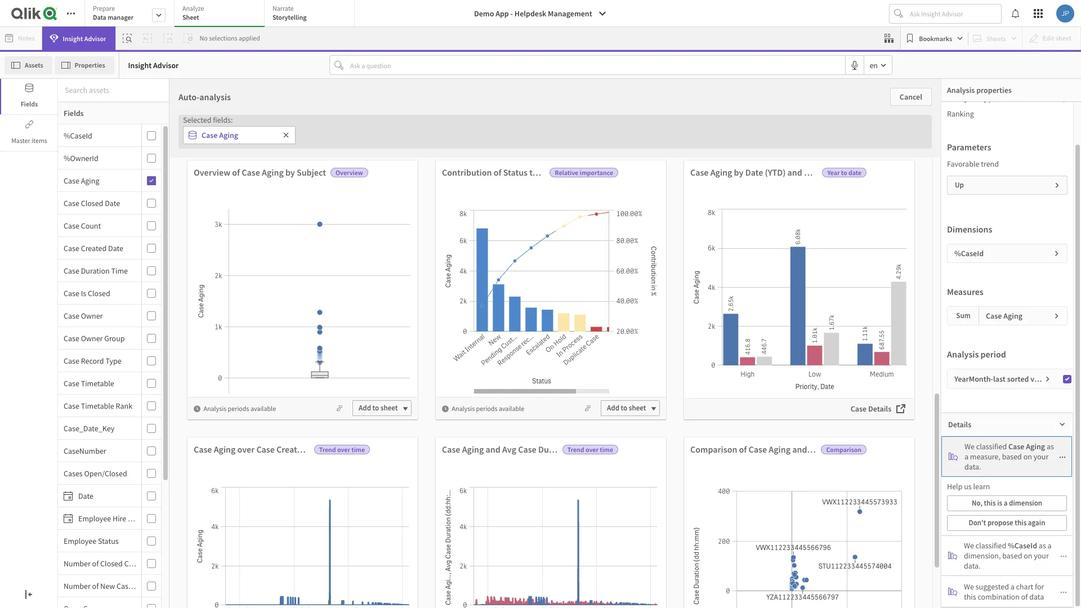 Task type: describe. For each thing, give the bounding box(es) containing it.
en
[[870, 60, 878, 70]]

we suggested a chart for this combination of data
[[965, 582, 1045, 602]]

insight advisor button
[[42, 26, 116, 50]]

by for case aging by date (ytd) and priority
[[735, 167, 744, 178]]

overview of case aging by subject
[[194, 167, 326, 178]]

master items
[[11, 136, 47, 145]]

Ask a question text field
[[348, 56, 846, 74]]

a inside 'button'
[[1004, 499, 1008, 508]]

casenumber menu item
[[58, 440, 161, 463]]

sheet
[[183, 13, 199, 21]]

closed for of
[[100, 559, 123, 569]]

case count button
[[58, 221, 139, 231]]

ranking
[[948, 109, 975, 119]]

size
[[39, 188, 53, 200]]

demo
[[474, 8, 494, 19]]

case timetable menu item
[[58, 372, 161, 395]]

number of closed cases
[[64, 559, 143, 569]]

0 horizontal spatial over
[[238, 444, 255, 455]]

analyze sheet
[[183, 4, 204, 21]]

case duration time button
[[58, 266, 139, 276]]

0 vertical spatial case aging
[[202, 130, 238, 140]]

we for measure,
[[965, 442, 975, 452]]

142 button
[[362, 78, 712, 172]]

this inside we suggested a chart for this combination of data
[[965, 592, 977, 602]]

no, this is a dimension button
[[948, 496, 1068, 512]]

type
[[981, 92, 999, 103]]

don't propose this again button
[[948, 516, 1068, 531]]

1 sheet from the left
[[381, 403, 398, 413]]

manager
[[108, 13, 134, 21]]

analysis properties
[[948, 85, 1012, 95]]

open for open cases vs duration * bubble size represents number of high priority open cases
[[6, 177, 28, 188]]

of for status
[[494, 167, 502, 178]]

1 periods from the left
[[228, 404, 249, 413]]

1 add from the left
[[359, 403, 371, 413]]

sum button
[[948, 307, 980, 325]]

a inside we suggested a chart for this combination of data
[[1011, 582, 1015, 592]]

employee status button
[[58, 536, 139, 546]]

high priority cases 72
[[79, 80, 282, 169]]

case created date button
[[58, 243, 139, 253]]

data. for dimension,
[[965, 561, 981, 571]]

employee status
[[64, 536, 119, 546]]

number of closed cases button
[[58, 559, 149, 569]]

priority
[[153, 188, 180, 200]]

fields:
[[213, 115, 233, 125]]

dimensions
[[948, 224, 993, 235]]

bookmarks button
[[904, 29, 966, 47]]

no,
[[972, 499, 983, 508]]

relative
[[555, 168, 579, 177]]

demo app - helpdesk management button
[[468, 5, 614, 23]]

relative importance
[[555, 168, 614, 177]]

-
[[511, 8, 513, 19]]

menu inside application
[[58, 125, 170, 609]]

case closed date menu item
[[58, 192, 161, 215]]

number of closed cases menu item
[[58, 553, 161, 575]]

a inside as a dimension, based on your data.
[[1048, 541, 1052, 551]]

1 master items button from the left
[[0, 116, 57, 151]]

again
[[1029, 518, 1046, 528]]

1 horizontal spatial type
[[545, 177, 564, 188]]

insight advisor inside dropdown button
[[63, 34, 106, 43]]

contribution
[[442, 167, 492, 178]]

demo app - helpdesk management
[[474, 8, 593, 19]]

1 horizontal spatial over
[[337, 446, 350, 454]]

case created date menu item
[[58, 237, 161, 260]]

1 add to sheet button from the left
[[353, 401, 412, 416]]

number
[[96, 188, 125, 200]]

cases inside high priority cases 72
[[218, 80, 282, 111]]

on for %caseid
[[1024, 551, 1033, 561]]

of inside open cases vs duration * bubble size represents number of high priority open cases
[[126, 188, 134, 200]]

0 horizontal spatial by
[[286, 167, 295, 178]]

aging inside menu item
[[81, 176, 99, 186]]

employee for employee status
[[64, 536, 96, 546]]

employee status menu item
[[58, 530, 161, 553]]

importance
[[580, 168, 614, 177]]

overview for overview
[[336, 168, 363, 177]]

on for case
[[1024, 452, 1033, 462]]

help us learn
[[948, 482, 991, 492]]

closed for is
[[88, 288, 110, 298]]

case owner group button
[[58, 333, 139, 343]]

properties
[[75, 61, 105, 69]]

1 horizontal spatial advisor
[[153, 60, 179, 70]]

assets
[[25, 61, 43, 69]]

tab list inside application
[[85, 0, 359, 28]]

1 vertical spatial created
[[277, 444, 307, 455]]

number for number of new cases
[[64, 581, 91, 591]]

help
[[948, 482, 963, 492]]

2 add from the left
[[607, 403, 620, 413]]

data
[[93, 13, 106, 21]]

no selections applied
[[200, 34, 260, 42]]

overview for overview of case aging by subject
[[194, 167, 231, 178]]

case is closed menu item
[[58, 282, 161, 305]]

2 periods from the left
[[476, 404, 498, 413]]

timetable for case timetable
[[81, 378, 114, 388]]

analysis
[[200, 91, 231, 103]]

bubble
[[11, 188, 37, 200]]

over
[[103, 473, 122, 485]]

don't
[[969, 518, 987, 528]]

advisor inside dropdown button
[[84, 34, 106, 43]]

help image
[[1060, 95, 1068, 103]]

low priority cases 203
[[793, 80, 992, 169]]

subject
[[297, 167, 326, 178]]

narrate storytelling
[[273, 4, 307, 21]]

203
[[853, 111, 933, 169]]

yearmonth-last sorted values
[[955, 374, 1053, 384]]

case timetable
[[64, 378, 114, 388]]

open
[[182, 188, 201, 200]]

parameters
[[948, 141, 992, 153]]

number for number of closed cases
[[64, 559, 91, 569]]

cases inside low priority cases 203
[[928, 80, 992, 111]]

case inside menu item
[[64, 311, 79, 321]]

we for dimension,
[[965, 541, 975, 551]]

no, this is a dimension
[[972, 499, 1043, 508]]

0 horizontal spatial fields
[[21, 100, 38, 108]]

cases open/closed
[[64, 469, 127, 479]]

narrate
[[273, 4, 294, 12]]

goto image
[[894, 405, 906, 414]]

Ask Insight Advisor text field
[[908, 4, 1002, 23]]

case record type menu item
[[58, 350, 161, 372]]

%caseid menu item
[[58, 125, 161, 147]]

cancel
[[900, 92, 923, 102]]

based for case aging
[[1003, 452, 1023, 462]]

cases inside 'menu item'
[[117, 581, 136, 591]]

1 trend over time from the left
[[319, 446, 365, 454]]

en button
[[865, 56, 893, 74]]

measure,
[[971, 452, 1001, 462]]

favorable trend
[[948, 159, 1000, 169]]

case owner menu item
[[58, 305, 161, 327]]

case is closed
[[64, 288, 110, 298]]

cases open/closed menu item
[[58, 463, 161, 485]]

a inside as a measure, based on your data.
[[965, 452, 969, 462]]

don't propose this again
[[969, 518, 1046, 528]]

dimension,
[[965, 551, 1002, 561]]

1 horizontal spatial insight
[[128, 60, 152, 70]]

cases
[[202, 188, 224, 200]]

items
[[32, 136, 47, 145]]

case closed date
[[64, 198, 120, 208]]

number of new cases button
[[58, 581, 141, 591]]

rank
[[116, 401, 132, 411]]

72
[[154, 111, 207, 169]]

analyze image
[[949, 452, 958, 461]]

analysis periods available for first add to sheet button from right
[[452, 404, 525, 413]]

case count
[[64, 221, 101, 231]]

learn
[[974, 482, 991, 492]]

case owner group
[[64, 333, 125, 343]]

case_date_key button
[[58, 423, 139, 434]]

as for %caseid
[[1039, 541, 1047, 551]]

cases inside open cases vs duration * bubble size represents number of high priority open cases
[[29, 177, 54, 188]]

selected
[[183, 115, 212, 125]]

date
[[849, 168, 862, 177]]



Task type: locate. For each thing, give the bounding box(es) containing it.
of down employee status button
[[92, 559, 99, 569]]

case owner group menu item
[[58, 327, 161, 350]]

1 timetable from the top
[[81, 378, 114, 388]]

fields up master items
[[21, 100, 38, 108]]

owner inside menu item
[[81, 333, 103, 343]]

case count menu item
[[58, 215, 161, 237]]

cases
[[218, 80, 282, 111], [928, 80, 992, 111], [29, 177, 54, 188], [474, 177, 499, 188], [64, 469, 83, 479], [76, 473, 101, 485], [124, 559, 143, 569], [117, 581, 136, 591]]

2 master items button from the left
[[1, 116, 57, 151]]

0 horizontal spatial periods
[[228, 404, 249, 413]]

0 horizontal spatial sheet
[[381, 403, 398, 413]]

menu containing %caseid
[[58, 125, 170, 609]]

applied
[[239, 34, 260, 42]]

1 horizontal spatial status
[[504, 167, 528, 178]]

details
[[869, 404, 892, 414], [949, 420, 972, 430]]

small image
[[1054, 250, 1061, 257], [1054, 313, 1061, 319], [1045, 376, 1052, 383], [194, 405, 201, 412], [442, 405, 449, 412], [1061, 589, 1068, 596]]

classified down propose
[[976, 541, 1007, 551]]

1 vertical spatial as
[[1039, 541, 1047, 551]]

1 horizontal spatial trend over time
[[568, 446, 614, 454]]

classified up learn
[[977, 442, 1008, 452]]

analysis periods available for 2nd add to sheet button from right
[[204, 404, 276, 413]]

1 vertical spatial number
[[64, 581, 91, 591]]

time right over
[[124, 473, 144, 485]]

1 horizontal spatial details
[[949, 420, 972, 430]]

case details link
[[848, 401, 909, 417]]

values
[[1031, 374, 1053, 384]]

we up help us learn
[[965, 442, 975, 452]]

1 vertical spatial time
[[124, 473, 144, 485]]

priority up selected
[[134, 80, 213, 111]]

1 time from the left
[[352, 446, 365, 454]]

data.
[[965, 462, 982, 472], [965, 561, 981, 571]]

employee
[[78, 514, 111, 524], [64, 536, 96, 546]]

menu
[[58, 125, 170, 609]]

1 vertical spatial type
[[106, 356, 122, 366]]

case details
[[851, 404, 894, 414]]

timetable up case_date_key button
[[81, 401, 114, 411]]

we classified case aging
[[965, 442, 1046, 452]]

your
[[1034, 452, 1049, 462], [1035, 551, 1050, 561]]

1 vertical spatial employee
[[64, 536, 96, 546]]

based for %caseid
[[1003, 551, 1023, 561]]

represents
[[54, 188, 94, 200]]

%caseid inside menu item
[[64, 130, 92, 141]]

tab list
[[85, 0, 359, 28]]

trend
[[319, 446, 336, 454], [568, 446, 585, 454]]

1 horizontal spatial add to sheet button
[[601, 401, 660, 416]]

based right measure,
[[1003, 452, 1023, 462]]

classified for dimension,
[[976, 541, 1007, 551]]

classified for measure,
[[977, 442, 1008, 452]]

on inside as a measure, based on your data.
[[1024, 452, 1033, 462]]

measures
[[948, 286, 984, 298]]

2 timetable from the top
[[81, 401, 114, 411]]

bookmarks
[[920, 34, 953, 43]]

analysis type
[[948, 92, 999, 103]]

is
[[81, 288, 86, 298]]

james peterson image
[[1057, 5, 1075, 23]]

2 add to sheet button from the left
[[601, 401, 660, 416]]

1 horizontal spatial fields
[[64, 108, 84, 118]]

dimension
[[1010, 499, 1043, 508]]

2 vertical spatial we
[[965, 582, 975, 592]]

0 horizontal spatial type
[[106, 356, 122, 366]]

2 add to sheet from the left
[[607, 403, 646, 413]]

1 vertical spatial %caseid
[[955, 248, 984, 259]]

trend
[[982, 159, 1000, 169]]

priority inside high priority cases 72
[[134, 80, 213, 111]]

case duration time menu item
[[58, 260, 161, 282]]

, for year to date
[[818, 383, 821, 392]]

priority left the relative
[[512, 177, 543, 188]]

timetable inside menu item
[[81, 401, 114, 411]]

advisor
[[84, 34, 106, 43], [153, 60, 179, 70]]

overview
[[194, 167, 231, 178], [336, 168, 363, 177]]

period
[[981, 349, 1007, 360]]

0 horizontal spatial insight
[[63, 34, 83, 43]]

your up "for"
[[1035, 551, 1050, 561]]

%caseid down again
[[1009, 541, 1038, 551]]

0 vertical spatial owner
[[81, 311, 103, 321]]

1 horizontal spatial as
[[1047, 442, 1055, 452]]

of left the data
[[1022, 592, 1028, 602]]

your inside as a dimension, based on your data.
[[1035, 551, 1050, 561]]

of right contribution
[[494, 167, 502, 178]]

employee inside menu item
[[78, 514, 111, 524]]

as right we classified case aging on the bottom right of page
[[1047, 442, 1055, 452]]

0 vertical spatial advisor
[[84, 34, 106, 43]]

insight up properties button on the left of page
[[63, 34, 83, 43]]

a right analyze image
[[965, 452, 969, 462]]

number of new cases
[[64, 581, 136, 591]]

0 horizontal spatial time
[[352, 446, 365, 454]]

analyze
[[183, 4, 204, 12]]

1 horizontal spatial available
[[499, 404, 525, 413]]

employee inside menu item
[[64, 536, 96, 546]]

1 vertical spatial this
[[1016, 518, 1027, 528]]

, for trend over time
[[444, 572, 453, 575]]

case aging inside menu item
[[64, 176, 99, 186]]

open for open & resolved cases over time
[[6, 473, 28, 485]]

created
[[81, 243, 107, 253], [277, 444, 307, 455]]

0 vertical spatial timetable
[[81, 378, 114, 388]]

0 horizontal spatial add
[[359, 403, 371, 413]]

advisor up auto- at the top left
[[153, 60, 179, 70]]

cancel button
[[891, 88, 933, 106]]

duration inside open cases vs duration * bubble size represents number of high priority open cases
[[66, 177, 102, 188]]

1 vertical spatial classified
[[976, 541, 1007, 551]]

1 available from the left
[[251, 404, 276, 413]]

this left again
[[1016, 518, 1027, 528]]

we inside we suggested a chart for this combination of data
[[965, 582, 975, 592]]

0 vertical spatial analyze image
[[949, 552, 958, 561]]

0 vertical spatial status
[[504, 167, 528, 178]]

time down the case created date menu item
[[111, 266, 128, 276]]

1 vertical spatial duration
[[81, 266, 110, 276]]

0 horizontal spatial case aging
[[64, 176, 99, 186]]

on
[[1024, 452, 1033, 462], [1024, 551, 1033, 561]]

your for we classified case aging
[[1034, 452, 1049, 462]]

low
[[793, 80, 839, 111]]

analysis
[[948, 85, 976, 95], [948, 92, 979, 103], [948, 349, 979, 360], [204, 404, 227, 413], [452, 404, 475, 413]]

timetable for case timetable rank
[[81, 401, 114, 411]]

data. inside as a measure, based on your data.
[[965, 462, 982, 472]]

case_date_key
[[64, 423, 115, 434]]

0 vertical spatial employee
[[78, 514, 111, 524]]

we
[[965, 442, 975, 452], [965, 541, 975, 551], [965, 582, 975, 592]]

insight inside dropdown button
[[63, 34, 83, 43]]

prepare
[[93, 4, 115, 12]]

chart
[[1017, 582, 1034, 592]]

open cases menu item
[[58, 598, 161, 609]]

2 number from the top
[[64, 581, 91, 591]]

analyze image
[[949, 552, 958, 561], [949, 587, 958, 596]]

0 vertical spatial ,
[[818, 383, 821, 392]]

owner inside menu item
[[81, 311, 103, 321]]

0 vertical spatial as
[[1047, 442, 1055, 452]]

1 owner from the top
[[81, 311, 103, 321]]

casenumber button
[[58, 446, 139, 456]]

case_date_key menu item
[[58, 418, 161, 440]]

open inside open cases vs duration * bubble size represents number of high priority open cases
[[6, 177, 28, 188]]

2 vertical spatial closed
[[100, 559, 123, 569]]

of left high
[[126, 188, 134, 200]]

2 horizontal spatial over
[[586, 446, 599, 454]]

master
[[11, 136, 30, 145]]

analyze image inside we suggested a chart for this combination of data button
[[949, 587, 958, 596]]

to
[[530, 167, 538, 178], [842, 168, 848, 177], [373, 403, 379, 413], [621, 403, 628, 413]]

of down fields:
[[232, 167, 240, 178]]

case aging up represents
[[64, 176, 99, 186]]

1 vertical spatial case aging
[[64, 176, 99, 186]]

0 horizontal spatial this
[[965, 592, 977, 602]]

advisor down data
[[84, 34, 106, 43]]

2 trend over time from the left
[[568, 446, 614, 454]]

high
[[135, 188, 152, 200]]

2 vertical spatial case aging
[[987, 311, 1023, 321]]

up button
[[948, 176, 1068, 194]]

by for open cases by priority type
[[501, 177, 510, 188]]

0 horizontal spatial details
[[869, 404, 892, 414]]

1 vertical spatial ,
[[444, 572, 453, 575]]

1 horizontal spatial add to sheet
[[607, 403, 646, 413]]

of inside 'menu item'
[[92, 581, 99, 591]]

2 trend from the left
[[568, 446, 585, 454]]

of for new
[[92, 581, 99, 591]]

0 vertical spatial this
[[985, 499, 997, 508]]

0 vertical spatial type
[[545, 177, 564, 188]]

this left is
[[985, 499, 997, 508]]

1 horizontal spatial trend
[[568, 446, 585, 454]]

owner up record
[[81, 333, 103, 343]]

1 horizontal spatial analysis periods available
[[452, 404, 525, 413]]

1 horizontal spatial case aging
[[202, 130, 238, 140]]

new
[[100, 581, 115, 591]]

duration up "case closed date"
[[66, 177, 102, 188]]

0 horizontal spatial ,
[[444, 572, 453, 575]]

2 vertical spatial %caseid
[[1009, 541, 1038, 551]]

1 horizontal spatial time
[[600, 446, 614, 454]]

1 vertical spatial insight advisor
[[128, 60, 179, 70]]

small image
[[1055, 179, 1061, 192], [1060, 421, 1067, 428], [1060, 454, 1067, 461], [1061, 553, 1068, 560]]

status left overall
[[504, 167, 528, 178]]

1 horizontal spatial created
[[277, 444, 307, 455]]

of for closed
[[92, 559, 99, 569]]

0 horizontal spatial as
[[1039, 541, 1047, 551]]

0 horizontal spatial status
[[98, 536, 119, 546]]

0 vertical spatial details
[[869, 404, 892, 414]]

owner up case owner group
[[81, 311, 103, 321]]

status down the employee hire date menu item
[[98, 536, 119, 546]]

this inside 'button'
[[985, 499, 997, 508]]

of inside menu item
[[92, 559, 99, 569]]

analyze image for we suggested a chart for this combination of data
[[949, 587, 958, 596]]

1 horizontal spatial insight advisor
[[128, 60, 179, 70]]

fields up "%caseid" 'button' at the top left
[[64, 108, 84, 118]]

number of new cases menu item
[[58, 575, 161, 598]]

2 horizontal spatial case aging
[[987, 311, 1023, 321]]

selections tool image
[[885, 34, 894, 43]]

%caseid up %ownerid
[[64, 130, 92, 141]]

1 horizontal spatial %caseid
[[955, 248, 984, 259]]

this left combination
[[965, 592, 977, 602]]

1 vertical spatial on
[[1024, 551, 1033, 561]]

insight
[[63, 34, 83, 43], [128, 60, 152, 70]]

data. for measure,
[[965, 462, 982, 472]]

this
[[985, 499, 997, 508], [1016, 518, 1027, 528], [965, 592, 977, 602]]

your inside as a measure, based on your data.
[[1034, 452, 1049, 462]]

0 vertical spatial duration
[[66, 177, 102, 188]]

as inside as a measure, based on your data.
[[1047, 442, 1055, 452]]

analyze image left suggested
[[949, 587, 958, 596]]

we classified %caseid
[[965, 541, 1038, 551]]

based inside as a dimension, based on your data.
[[1003, 551, 1023, 561]]

employee down employee hire date "button"
[[64, 536, 96, 546]]

duration inside menu item
[[81, 266, 110, 276]]

1 vertical spatial owner
[[81, 333, 103, 343]]

0 horizontal spatial advisor
[[84, 34, 106, 43]]

management
[[548, 8, 593, 19]]

employee hire date
[[78, 514, 143, 524]]

1 analysis periods available from the left
[[204, 404, 276, 413]]

smart search image
[[123, 34, 132, 43]]

1 vertical spatial analyze image
[[949, 587, 958, 596]]

0 horizontal spatial %caseid
[[64, 130, 92, 141]]

sheet
[[381, 403, 398, 413], [629, 403, 646, 413]]

owner for case owner group
[[81, 333, 103, 343]]

as down again
[[1039, 541, 1047, 551]]

prepare data manager
[[93, 4, 134, 21]]

duration down case created date
[[81, 266, 110, 276]]

priority down en popup button
[[844, 80, 923, 111]]

time inside menu item
[[111, 266, 128, 276]]

1 horizontal spatial overview
[[336, 168, 363, 177]]

number down 'employee status'
[[64, 559, 91, 569]]

1 horizontal spatial sheet
[[629, 403, 646, 413]]

data. inside as a dimension, based on your data.
[[965, 561, 981, 571]]

based
[[1003, 452, 1023, 462], [1003, 551, 1023, 561]]

number inside menu item
[[64, 559, 91, 569]]

analyze image left dimension,
[[949, 552, 958, 561]]

as for case aging
[[1047, 442, 1055, 452]]

data. up suggested
[[965, 561, 981, 571]]

1 add to sheet from the left
[[359, 403, 398, 413]]

2 horizontal spatial by
[[735, 167, 744, 178]]

for
[[1036, 582, 1045, 592]]

,
[[818, 383, 821, 392], [444, 572, 453, 575]]

1 vertical spatial data.
[[965, 561, 981, 571]]

analyze image for we classified
[[949, 552, 958, 561]]

deselect field image
[[283, 132, 290, 139]]

by left subject
[[286, 167, 295, 178]]

0 vertical spatial we
[[965, 442, 975, 452]]

a left chart
[[1011, 582, 1015, 592]]

case timetable rank menu item
[[58, 395, 161, 418]]

1 horizontal spatial ,
[[818, 383, 821, 392]]

us
[[965, 482, 972, 492]]

0 vertical spatial closed
[[81, 198, 103, 208]]

insight advisor down data
[[63, 34, 106, 43]]

employee up 'employee status'
[[78, 514, 111, 524]]

your for we classified %caseid
[[1035, 551, 1050, 561]]

0 horizontal spatial trend
[[319, 446, 336, 454]]

2 available from the left
[[499, 404, 525, 413]]

employee hire date menu item
[[58, 508, 161, 530]]

sum
[[957, 311, 971, 321]]

2 horizontal spatial this
[[1016, 518, 1027, 528]]

1 vertical spatial we
[[965, 541, 975, 551]]

record
[[81, 356, 104, 366]]

insight down smart search image
[[128, 60, 152, 70]]

case timetable rank button
[[58, 401, 139, 411]]

0 vertical spatial insight
[[63, 34, 83, 43]]

status
[[504, 167, 528, 178], [98, 536, 119, 546]]

date button
[[58, 491, 139, 501]]

1 analyze image from the top
[[949, 552, 958, 561]]

suggested
[[976, 582, 1010, 592]]

2 analyze image from the top
[[949, 587, 958, 596]]

no
[[200, 34, 208, 42]]

1 vertical spatial advisor
[[153, 60, 179, 70]]

number left new
[[64, 581, 91, 591]]

on right measure,
[[1024, 452, 1033, 462]]

employee for employee hire date
[[78, 514, 111, 524]]

%ownerid menu item
[[58, 147, 161, 170]]

%caseid down dimensions
[[955, 248, 984, 259]]

0 vertical spatial time
[[111, 266, 128, 276]]

owner for case owner
[[81, 311, 103, 321]]

helpdesk
[[515, 8, 547, 19]]

timetable inside menu item
[[81, 378, 114, 388]]

%ownerid button
[[58, 153, 139, 163]]

priority right and on the right of the page
[[805, 167, 834, 178]]

of for case
[[232, 167, 240, 178]]

based right dimension,
[[1003, 551, 1023, 561]]

tab list containing prepare
[[85, 0, 359, 28]]

of left new
[[92, 581, 99, 591]]

0 horizontal spatial created
[[81, 243, 107, 253]]

1 vertical spatial status
[[98, 536, 119, 546]]

case aging menu item
[[58, 170, 161, 192]]

over
[[238, 444, 255, 455], [337, 446, 350, 454], [586, 446, 599, 454]]

storytelling
[[273, 13, 307, 21]]

1 horizontal spatial this
[[985, 499, 997, 508]]

1 number from the top
[[64, 559, 91, 569]]

case is closed button
[[58, 288, 139, 298]]

a right is
[[1004, 499, 1008, 508]]

assets button
[[5, 56, 52, 74]]

a down don't propose this again button
[[1048, 541, 1052, 551]]

overview up cases
[[194, 167, 231, 178]]

1 vertical spatial your
[[1035, 551, 1050, 561]]

we left suggested
[[965, 582, 975, 592]]

case aging by date (ytd) and priority
[[691, 167, 834, 178]]

on inside as a dimension, based on your data.
[[1024, 551, 1033, 561]]

2 time from the left
[[600, 446, 614, 454]]

type right record
[[106, 356, 122, 366]]

based inside as a measure, based on your data.
[[1003, 452, 1023, 462]]

details left goto icon
[[869, 404, 892, 414]]

2 horizontal spatial %caseid
[[1009, 541, 1038, 551]]

on up chart
[[1024, 551, 1033, 561]]

combination
[[978, 592, 1020, 602]]

application containing 72
[[0, 0, 1082, 609]]

0 vertical spatial data.
[[965, 462, 982, 472]]

0 vertical spatial created
[[81, 243, 107, 253]]

open for open cases by priority type
[[451, 177, 472, 188]]

type left 'importance'
[[545, 177, 564, 188]]

0 vertical spatial on
[[1024, 452, 1033, 462]]

case timetable button
[[58, 378, 139, 388]]

type inside menu item
[[106, 356, 122, 366]]

case aging down fields:
[[202, 130, 238, 140]]

closed
[[81, 198, 103, 208], [88, 288, 110, 298], [100, 559, 123, 569]]

data. up help us learn
[[965, 462, 982, 472]]

by right contribution
[[501, 177, 510, 188]]

0 vertical spatial classified
[[977, 442, 1008, 452]]

application
[[0, 0, 1082, 609]]

1 trend from the left
[[319, 446, 336, 454]]

we down the don't
[[965, 541, 975, 551]]

small image inside up button
[[1055, 179, 1061, 192]]

your up dimension
[[1034, 452, 1049, 462]]

status inside menu item
[[98, 536, 119, 546]]

as inside as a dimension, based on your data.
[[1039, 541, 1047, 551]]

analysis periods available
[[204, 404, 276, 413], [452, 404, 525, 413]]

owner
[[81, 311, 103, 321], [81, 333, 103, 343]]

timetable up case timetable rank on the left
[[81, 378, 114, 388]]

app
[[496, 8, 509, 19]]

of inside we suggested a chart for this combination of data
[[1022, 592, 1028, 602]]

created inside menu item
[[81, 243, 107, 253]]

0 vertical spatial your
[[1034, 452, 1049, 462]]

2 analysis periods available from the left
[[452, 404, 525, 413]]

propose
[[988, 518, 1014, 528]]

number inside 'menu item'
[[64, 581, 91, 591]]

0 vertical spatial %caseid
[[64, 130, 92, 141]]

comparison
[[827, 446, 862, 454]]

year to date
[[828, 168, 862, 177]]

0 horizontal spatial overview
[[194, 167, 231, 178]]

2 owner from the top
[[81, 333, 103, 343]]

0 horizontal spatial analysis periods available
[[204, 404, 276, 413]]

open cases vs duration * bubble size represents number of high priority open cases
[[6, 177, 224, 200]]

vs
[[56, 177, 64, 188]]

142
[[497, 111, 577, 169]]

0 horizontal spatial available
[[251, 404, 276, 413]]

date menu item
[[58, 485, 161, 508]]

auto-analysis
[[179, 91, 231, 103]]

by left (ytd)
[[735, 167, 744, 178]]

Search assets text field
[[58, 80, 170, 100]]

1 horizontal spatial by
[[501, 177, 510, 188]]

as a dimension, based on your data.
[[965, 541, 1052, 571]]

hire
[[113, 514, 126, 524]]

details up analyze image
[[949, 420, 972, 430]]

insight advisor down smart search image
[[128, 60, 179, 70]]

1 vertical spatial timetable
[[81, 401, 114, 411]]

1 vertical spatial based
[[1003, 551, 1023, 561]]

priority inside low priority cases 203
[[844, 80, 923, 111]]

overview right subject
[[336, 168, 363, 177]]

2 sheet from the left
[[629, 403, 646, 413]]

case aging up period
[[987, 311, 1023, 321]]

0 horizontal spatial insight advisor
[[63, 34, 106, 43]]

1 horizontal spatial periods
[[476, 404, 498, 413]]



Task type: vqa. For each thing, say whether or not it's contained in the screenshot.
all
no



